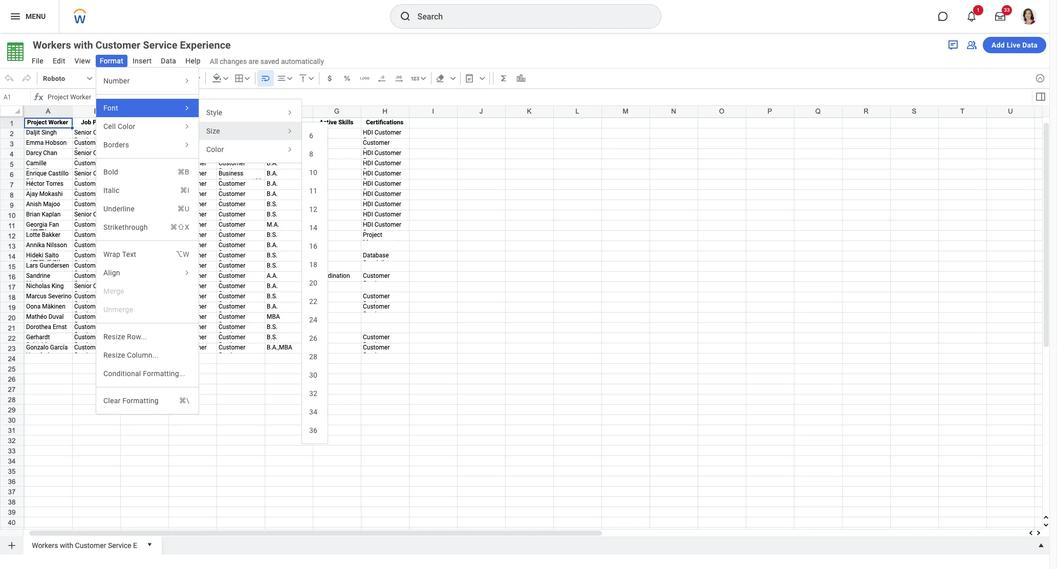 Task type: describe. For each thing, give the bounding box(es) containing it.
with for workers with customer service e
[[60, 542, 73, 550]]

live
[[1007, 41, 1021, 49]]

conditional formatting...
[[103, 370, 185, 378]]

⌘\
[[179, 397, 189, 405]]

percentage image
[[342, 73, 352, 83]]

resize column...
[[103, 351, 158, 359]]

workers with customer service e
[[32, 542, 137, 550]]

34
[[309, 408, 318, 416]]

bold image
[[129, 73, 139, 83]]

menus menu bar
[[27, 54, 206, 70]]

all changes are saved automatically
[[210, 57, 324, 65]]

resize for resize row...
[[103, 333, 125, 341]]

menu item containing wrap text
[[96, 245, 199, 264]]

1
[[977, 7, 980, 13]]

strikethrough
[[103, 223, 148, 231]]

align center image
[[276, 73, 287, 83]]

cell color menu item
[[96, 117, 199, 136]]

experience inside grid
[[249, 142, 285, 151]]

color inside 'menu item'
[[118, 122, 135, 131]]

chevron right small image for cell color
[[182, 122, 191, 131]]

notifications large image
[[967, 11, 977, 22]]

add zero image
[[394, 73, 404, 83]]

number menu item
[[96, 72, 199, 90]]

workers for workers with customer service experience
[[33, 39, 71, 51]]

eraser image
[[435, 73, 445, 83]]

justify image
[[9, 10, 22, 23]]

28
[[309, 353, 318, 361]]

e
[[133, 542, 137, 550]]

5 chevron down small image from the left
[[477, 73, 487, 83]]

menu
[[26, 12, 46, 20]]

⌘b
[[178, 168, 189, 176]]

menu item containing underline
[[96, 200, 199, 218]]

conditional
[[103, 370, 141, 378]]

align
[[103, 269, 120, 277]]

8
[[309, 150, 313, 158]]

add live data
[[992, 41, 1038, 49]]

chevron right small image for borders
[[182, 140, 191, 150]]

26
[[309, 334, 318, 343]]

12
[[309, 205, 318, 214]]

wrap
[[103, 250, 120, 259]]

align menu item
[[96, 264, 199, 282]]

14
[[309, 224, 318, 232]]

changes
[[220, 57, 247, 65]]

32
[[309, 390, 318, 398]]

all
[[210, 57, 218, 65]]

chevron right small image for color
[[285, 145, 294, 154]]

chevron right small image for number
[[182, 76, 191, 86]]

ext link image
[[287, 142, 295, 151]]

merge menu item
[[103, 285, 191, 297]]

clear
[[103, 397, 121, 405]]

11
[[309, 187, 318, 195]]

text wrap image
[[260, 73, 271, 83]]

menu button
[[0, 0, 59, 33]]

service inside grid
[[222, 142, 247, 151]]

⌘u
[[177, 205, 189, 213]]

resize row...
[[103, 333, 147, 341]]

formatting...
[[143, 370, 185, 378]]

style menu item
[[199, 103, 302, 122]]

font menu item
[[96, 99, 199, 117]]

automatically
[[281, 57, 324, 65]]

inbox large image
[[995, 11, 1006, 22]]

experience inside button
[[180, 39, 231, 51]]

data inside 'button'
[[1023, 41, 1038, 49]]

6
[[309, 132, 313, 140]]

formatting
[[122, 397, 159, 405]]

wrap text
[[103, 250, 136, 259]]

3 chevron down small image from the left
[[418, 73, 428, 83]]

align top image
[[298, 73, 308, 83]]

italic
[[103, 186, 120, 195]]

are
[[249, 57, 259, 65]]

caret up image
[[1036, 541, 1047, 551]]

borders menu item
[[96, 136, 199, 154]]

menu item containing clear formatting
[[96, 392, 199, 410]]

menu item containing italic
[[96, 181, 199, 200]]

service for experience
[[143, 39, 177, 51]]

Formula Bar text field
[[45, 90, 1031, 104]]

10
[[309, 168, 318, 177]]

font menu
[[199, 99, 302, 163]]

chevron up circle image
[[1035, 73, 1046, 83]]

Search Workday  search field
[[418, 5, 640, 28]]

caret down small image
[[144, 540, 155, 550]]

data inside the menus menu bar
[[161, 57, 176, 65]]

6 8 10
[[309, 132, 318, 177]]



Task type: vqa. For each thing, say whether or not it's contained in the screenshot.


Task type: locate. For each thing, give the bounding box(es) containing it.
1 menu item from the top
[[96, 163, 199, 181]]

0 vertical spatial resize
[[103, 333, 125, 341]]

chevron right small image down ⌥w
[[182, 268, 191, 278]]

chevron right small image inside 'align' menu item
[[182, 268, 191, 278]]

format menu
[[96, 67, 199, 415]]

30
[[309, 371, 318, 379]]

formula editor image
[[1035, 91, 1047, 103]]

color menu item
[[199, 140, 302, 159]]

clear formatting
[[103, 397, 159, 405]]

customer for e
[[75, 542, 106, 550]]

chevron right small image inside number menu item
[[182, 76, 191, 86]]

customer for experience
[[96, 39, 140, 51]]

saved
[[260, 57, 279, 65]]

service left the 'e'
[[108, 542, 131, 550]]

view
[[75, 57, 91, 65]]

data left help
[[161, 57, 176, 65]]

menu item up text
[[96, 218, 199, 237]]

chevron right small image
[[182, 103, 191, 113], [285, 108, 294, 117], [285, 126, 294, 136], [182, 140, 191, 150], [285, 145, 294, 154]]

color
[[118, 122, 135, 131], [206, 145, 224, 154]]

⌥w
[[176, 250, 189, 259]]

1 chevron right small image from the top
[[182, 76, 191, 86]]

chevron right small image inside cell color 'menu item'
[[182, 122, 191, 131]]

borders
[[103, 141, 129, 149]]

chevron right small image inside font 'menu item'
[[182, 103, 191, 113]]

chevron right small image inside borders menu item
[[182, 140, 191, 150]]

3 chevron right small image from the top
[[182, 268, 191, 278]]

customer service experience link
[[186, 142, 287, 151]]

6 menu item from the top
[[96, 392, 199, 410]]

experience up all
[[180, 39, 231, 51]]

merge
[[103, 287, 124, 295]]

chevron down small image left eraser icon
[[418, 73, 428, 83]]

font
[[103, 104, 118, 112]]

3 menu item from the top
[[96, 200, 199, 218]]

2 chevron right small image from the top
[[182, 122, 191, 131]]

0 vertical spatial color
[[118, 122, 135, 131]]

add live data button
[[983, 37, 1047, 53]]

service down the size menu item
[[222, 142, 247, 151]]

add footer ws image
[[7, 541, 17, 551]]

chevron down small image down help
[[192, 73, 203, 83]]

chevron down small image for border all "icon"
[[242, 73, 252, 83]]

service for e
[[108, 542, 131, 550]]

1 vertical spatial resize
[[103, 351, 125, 359]]

None text field
[[1, 90, 30, 104]]

workers for workers with customer service e
[[32, 542, 58, 550]]

remove zero image
[[377, 73, 387, 83]]

chevron down small image for the align top image
[[306, 73, 316, 83]]

chevron down small image left the align top image
[[285, 73, 295, 83]]

0 vertical spatial customer
[[96, 39, 140, 51]]

1 chevron down small image from the left
[[221, 73, 231, 83]]

fx image
[[33, 91, 45, 103]]

chevron down small image
[[221, 73, 231, 83], [242, 73, 252, 83], [285, 73, 295, 83], [306, 73, 316, 83]]

1 horizontal spatial color
[[206, 145, 224, 154]]

chevron down small image
[[84, 73, 95, 83], [192, 73, 203, 83], [418, 73, 428, 83], [448, 73, 458, 83], [477, 73, 487, 83]]

border all image
[[234, 73, 244, 83]]

menu item containing strikethrough
[[96, 218, 199, 237]]

menu item up strikethrough
[[96, 200, 199, 218]]

2 chevron down small image from the left
[[192, 73, 203, 83]]

color inside menu item
[[206, 145, 224, 154]]

menu item up underline
[[96, 181, 199, 200]]

chevron down small image down view at the left top of page
[[84, 73, 95, 83]]

experience
[[180, 39, 231, 51], [249, 142, 285, 151]]

2 menu item from the top
[[96, 181, 199, 200]]

row...
[[127, 333, 147, 341]]

with
[[74, 39, 93, 51], [60, 542, 73, 550]]

unmerge
[[103, 306, 133, 314]]

resize for resize column...
[[103, 351, 125, 359]]

workers up the edit
[[33, 39, 71, 51]]

service up insert
[[143, 39, 177, 51]]

resize
[[103, 333, 125, 341], [103, 351, 125, 359]]

number
[[103, 77, 130, 85]]

24
[[309, 316, 318, 324]]

chevron right small image down help
[[182, 76, 191, 86]]

5 menu item from the top
[[96, 245, 199, 264]]

service
[[143, 39, 177, 51], [222, 142, 247, 151], [108, 542, 131, 550]]

1 horizontal spatial service
[[143, 39, 177, 51]]

0 horizontal spatial color
[[118, 122, 135, 131]]

customer
[[96, 39, 140, 51], [188, 142, 220, 151], [75, 542, 106, 550]]

activity stream image
[[947, 39, 960, 51]]

size menu item
[[199, 122, 302, 140]]

1 horizontal spatial experience
[[249, 142, 285, 151]]

chevron right small image inside style menu item
[[285, 108, 294, 117]]

chevron right small image left size
[[182, 122, 191, 131]]

data right the live
[[1023, 41, 1038, 49]]

edit
[[53, 57, 65, 65]]

format
[[100, 57, 123, 65]]

1 vertical spatial color
[[206, 145, 224, 154]]

customer service experience grid
[[0, 105, 1057, 569]]

18
[[309, 261, 318, 269]]

33
[[1004, 7, 1010, 13]]

1 vertical spatial service
[[222, 142, 247, 151]]

resize up conditional
[[103, 351, 125, 359]]

insert
[[133, 57, 152, 65]]

cell
[[103, 122, 116, 131]]

media classroom image
[[966, 39, 978, 51]]

search image
[[399, 10, 411, 23]]

chevron right small image
[[182, 76, 191, 86], [182, 122, 191, 131], [182, 268, 191, 278]]

customer inside grid
[[188, 142, 220, 151]]

1 chevron down small image from the left
[[84, 73, 95, 83]]

chevron right small image inside color menu item
[[285, 145, 294, 154]]

chevron right small image for align
[[182, 268, 191, 278]]

0 horizontal spatial experience
[[180, 39, 231, 51]]

2 vertical spatial service
[[108, 542, 131, 550]]

menu item down borders menu item
[[96, 163, 199, 181]]

menu item
[[96, 163, 199, 181], [96, 181, 199, 200], [96, 200, 199, 218], [96, 218, 199, 237], [96, 245, 199, 264], [96, 392, 199, 410]]

1 vertical spatial customer
[[188, 142, 220, 151]]

chevron right small image inside the size menu item
[[285, 126, 294, 136]]

22
[[309, 297, 318, 306]]

1 vertical spatial with
[[60, 542, 73, 550]]

roboto
[[43, 74, 65, 82]]

customer down size
[[188, 142, 220, 151]]

help
[[185, 57, 201, 65]]

0 vertical spatial experience
[[180, 39, 231, 51]]

1 vertical spatial workers
[[32, 542, 58, 550]]

menu item down strikethrough
[[96, 245, 199, 264]]

0 vertical spatial service
[[143, 39, 177, 51]]

style
[[206, 109, 222, 117]]

customer left the 'e'
[[75, 542, 106, 550]]

0 vertical spatial data
[[1023, 41, 1038, 49]]

chevron down small image right paste image
[[477, 73, 487, 83]]

chevron down small image for align center image
[[285, 73, 295, 83]]

menu item down conditional formatting...
[[96, 392, 199, 410]]

customer service experience
[[188, 142, 285, 151]]

0 vertical spatial chevron right small image
[[182, 76, 191, 86]]

autosum image
[[499, 73, 509, 83]]

0 vertical spatial with
[[74, 39, 93, 51]]

menu item containing bold
[[96, 163, 199, 181]]

thousands comma image
[[359, 73, 370, 83]]

column...
[[127, 351, 158, 359]]

paste image
[[464, 73, 474, 83]]

20
[[309, 279, 318, 287]]

data
[[1023, 41, 1038, 49], [161, 57, 176, 65]]

⌘i
[[180, 186, 189, 195]]

2 resize from the top
[[103, 351, 125, 359]]

add
[[992, 41, 1005, 49]]

4 menu item from the top
[[96, 218, 199, 237]]

color down size
[[206, 145, 224, 154]]

chevron right small image for size
[[285, 126, 294, 136]]

underline
[[103, 205, 135, 213]]

numbers image
[[410, 73, 420, 83]]

workers
[[33, 39, 71, 51], [32, 542, 58, 550]]

0 horizontal spatial service
[[108, 542, 131, 550]]

33 button
[[989, 5, 1012, 28]]

1 horizontal spatial data
[[1023, 41, 1038, 49]]

chart image
[[516, 73, 526, 83]]

3 chevron down small image from the left
[[285, 73, 295, 83]]

4 chevron down small image from the left
[[448, 73, 458, 83]]

color right cell
[[118, 122, 135, 131]]

1 vertical spatial data
[[161, 57, 176, 65]]

16
[[309, 242, 318, 250]]

chevron down small image right eraser icon
[[448, 73, 458, 83]]

36
[[309, 427, 318, 435]]

workers right add footer ws image
[[32, 542, 58, 550]]

chevron down small image inside roboto dropdown button
[[84, 73, 95, 83]]

workers with customer service experience button
[[28, 38, 249, 52]]

2 vertical spatial chevron right small image
[[182, 268, 191, 278]]

all changes are saved automatically button
[[206, 57, 324, 66]]

roboto button
[[39, 70, 95, 87]]

experience down the size menu item
[[249, 142, 285, 151]]

unmerge menu item
[[103, 304, 191, 316]]

chevron down small image down are
[[242, 73, 252, 83]]

profile logan mcneil image
[[1021, 8, 1037, 27]]

1 vertical spatial chevron right small image
[[182, 122, 191, 131]]

⌘⇧x
[[170, 223, 189, 231]]

resize left "row..." in the left bottom of the page
[[103, 333, 125, 341]]

chevron down small image left border all "icon"
[[221, 73, 231, 83]]

customer up the menus menu bar
[[96, 39, 140, 51]]

0 vertical spatial workers
[[33, 39, 71, 51]]

size
[[206, 127, 220, 135]]

2 vertical spatial customer
[[75, 542, 106, 550]]

cell color
[[103, 122, 135, 131]]

2 horizontal spatial service
[[222, 142, 247, 151]]

dollar sign image
[[324, 73, 335, 83]]

with for workers with customer service experience
[[74, 39, 93, 51]]

workers with customer service experience
[[33, 39, 231, 51]]

bold
[[103, 168, 118, 176]]

1 vertical spatial experience
[[249, 142, 285, 151]]

0 horizontal spatial data
[[161, 57, 176, 65]]

font size menu
[[302, 122, 328, 444]]

1 resize from the top
[[103, 333, 125, 341]]

2 chevron down small image from the left
[[242, 73, 252, 83]]

chevron right small image for font
[[182, 103, 191, 113]]

toolbar container region
[[0, 68, 1031, 89]]

file
[[32, 57, 43, 65]]

text
[[122, 250, 136, 259]]

1 button
[[961, 5, 984, 28]]

4 chevron down small image from the left
[[306, 73, 316, 83]]

chevron right small image for style
[[285, 108, 294, 117]]

chevron down small image left dollar sign icon
[[306, 73, 316, 83]]

workers with customer service e button
[[28, 537, 141, 553]]



